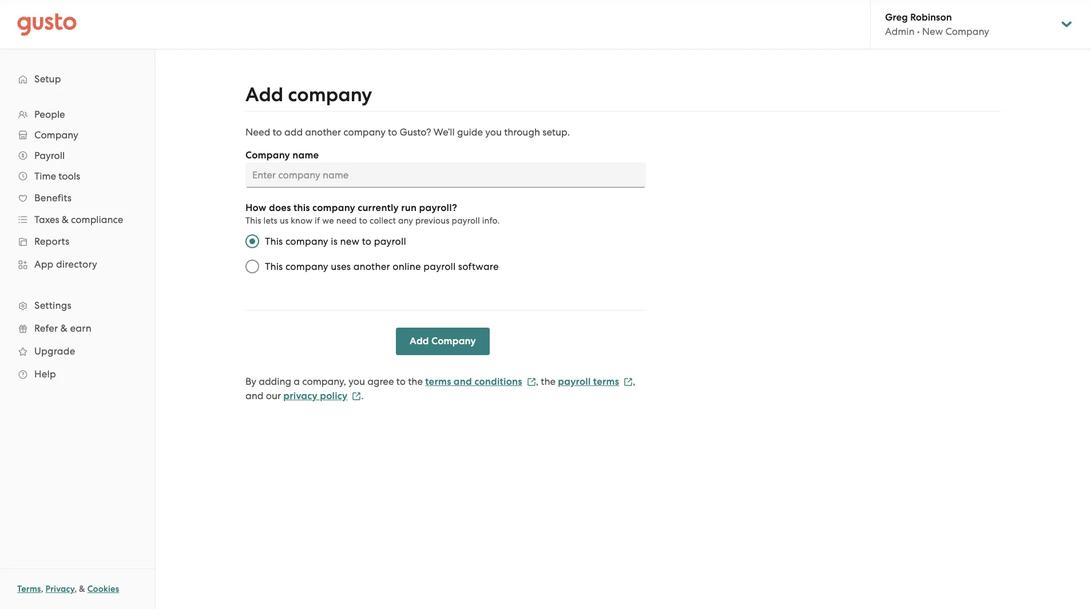 Task type: vqa. For each thing, say whether or not it's contained in the screenshot.
Greg
yes



Task type: describe. For each thing, give the bounding box(es) containing it.
this inside how does this company currently run payroll? this lets us know if we need to collect any previous payroll info.
[[245, 216, 261, 226]]

gusto?
[[400, 126, 431, 138]]

this company uses another online payroll software
[[265, 261, 499, 272]]

we
[[322, 216, 334, 226]]

terms and conditions link
[[425, 376, 536, 388]]

to right new in the top of the page
[[362, 236, 371, 247]]

privacy policy link
[[283, 390, 361, 402]]

if
[[315, 216, 320, 226]]

compliance
[[71, 214, 123, 225]]

terms
[[17, 584, 41, 594]]

2 vertical spatial &
[[79, 584, 85, 594]]

add company
[[410, 335, 476, 347]]

info.
[[482, 216, 500, 226]]

, right the conditions
[[536, 376, 538, 387]]

tools
[[59, 170, 80, 182]]

us
[[280, 216, 289, 226]]

, left privacy link
[[41, 584, 43, 594]]

greg
[[885, 11, 908, 23]]

online
[[393, 261, 421, 272]]

this for this company is new to payroll
[[265, 236, 283, 247]]

upgrade
[[34, 346, 75, 357]]

time tools button
[[11, 166, 143, 187]]

robinson
[[910, 11, 952, 23]]

lets
[[263, 216, 278, 226]]

payroll right online at top left
[[424, 261, 456, 272]]

directory
[[56, 259, 97, 270]]

need to add another company to gusto? we'll guide you through setup.
[[245, 126, 570, 138]]

taxes
[[34, 214, 59, 225]]

privacy link
[[46, 584, 74, 594]]

setup link
[[11, 69, 143, 89]]

.
[[361, 390, 364, 402]]

company inside greg robinson admin • new company
[[945, 26, 989, 37]]

taxes & compliance button
[[11, 209, 143, 230]]

terms and conditions
[[425, 376, 522, 388]]

name
[[292, 149, 319, 161]]

setup
[[34, 73, 61, 85]]

greg robinson admin • new company
[[885, 11, 989, 37]]

add for add company
[[245, 83, 283, 106]]

company for this company is new to payroll
[[285, 236, 328, 247]]

benefits link
[[11, 188, 143, 208]]

payroll button
[[11, 145, 143, 166]]

privacy
[[283, 390, 318, 402]]

by adding a company, you agree to the
[[245, 376, 423, 387]]

previous
[[415, 216, 450, 226]]

collect
[[370, 216, 396, 226]]

upgrade link
[[11, 341, 143, 362]]

payroll down the collect
[[374, 236, 406, 247]]

new
[[922, 26, 943, 37]]

company for this company uses another online payroll software
[[285, 261, 328, 272]]

and for our
[[245, 390, 263, 402]]

1 terms from the left
[[425, 376, 451, 388]]

payroll
[[34, 150, 65, 161]]

add company button
[[396, 328, 490, 355]]

software
[[458, 261, 499, 272]]

how
[[245, 202, 266, 214]]

uses
[[331, 261, 351, 272]]

•
[[917, 26, 920, 37]]

a
[[294, 376, 300, 387]]

conditions
[[474, 376, 522, 388]]

home image
[[17, 13, 77, 36]]

, inside , and our
[[633, 376, 635, 387]]

settings link
[[11, 295, 143, 316]]

to inside how does this company currently run payroll? this lets us know if we need to collect any previous payroll info.
[[359, 216, 367, 226]]

time tools
[[34, 170, 80, 182]]

to left gusto?
[[388, 126, 397, 138]]

company name
[[245, 149, 319, 161]]

need
[[245, 126, 270, 138]]

our
[[266, 390, 281, 402]]

through
[[504, 126, 540, 138]]

settings
[[34, 300, 71, 311]]

benefits
[[34, 192, 72, 204]]

this
[[293, 202, 310, 214]]

add for add company
[[410, 335, 429, 347]]

adding
[[259, 376, 291, 387]]

payroll?
[[419, 202, 457, 214]]

, left cookies button
[[74, 584, 77, 594]]

need
[[336, 216, 357, 226]]

setup.
[[542, 126, 570, 138]]

app directory link
[[11, 254, 143, 275]]

any
[[398, 216, 413, 226]]



Task type: locate. For each thing, give the bounding box(es) containing it.
0 vertical spatial &
[[62, 214, 69, 225]]

0 horizontal spatial you
[[349, 376, 365, 387]]

company up add
[[288, 83, 372, 106]]

and
[[454, 376, 472, 388], [245, 390, 263, 402]]

opens in a new tab image right payroll terms
[[624, 377, 633, 387]]

another for online
[[353, 261, 390, 272]]

and inside , and our
[[245, 390, 263, 402]]

opens in a new tab image inside payroll terms link
[[624, 377, 633, 387]]

company
[[945, 26, 989, 37], [34, 129, 78, 141], [245, 149, 290, 161], [431, 335, 476, 347]]

, right payroll terms
[[633, 376, 635, 387]]

to right agree
[[396, 376, 406, 387]]

This company uses another online payroll software radio
[[240, 254, 265, 279]]

opens in a new tab image right policy
[[352, 392, 361, 401]]

and down "by"
[[245, 390, 263, 402]]

refer & earn link
[[11, 318, 143, 339]]

opens in a new tab image for policy
[[352, 392, 361, 401]]

terms , privacy , & cookies
[[17, 584, 119, 594]]

run
[[401, 202, 417, 214]]

& left cookies on the bottom of the page
[[79, 584, 85, 594]]

admin
[[885, 26, 915, 37]]

1 vertical spatial add
[[410, 335, 429, 347]]

how does this company currently run payroll? this lets us know if we need to collect any previous payroll info.
[[245, 202, 500, 226]]

1 the from the left
[[408, 376, 423, 387]]

opens in a new tab image
[[624, 377, 633, 387], [352, 392, 361, 401]]

earn
[[70, 323, 92, 334]]

1 vertical spatial you
[[349, 376, 365, 387]]

this company is new to payroll
[[265, 236, 406, 247]]

you right guide at top left
[[485, 126, 502, 138]]

1 horizontal spatial the
[[541, 376, 556, 387]]

payroll inside how does this company currently run payroll? this lets us know if we need to collect any previous payroll info.
[[452, 216, 480, 226]]

company right the new
[[945, 26, 989, 37]]

to right need
[[359, 216, 367, 226]]

another up name
[[305, 126, 341, 138]]

list
[[0, 104, 154, 386]]

, and our
[[245, 376, 635, 402]]

company left uses
[[285, 261, 328, 272]]

refer
[[34, 323, 58, 334]]

company
[[288, 83, 372, 106], [343, 126, 386, 138], [312, 202, 355, 214], [285, 236, 328, 247], [285, 261, 328, 272]]

& for compliance
[[62, 214, 69, 225]]

, the
[[536, 376, 556, 387]]

help link
[[11, 364, 143, 384]]

payroll right , the
[[558, 376, 591, 388]]

1 vertical spatial another
[[353, 261, 390, 272]]

company down people
[[34, 129, 78, 141]]

1 horizontal spatial add
[[410, 335, 429, 347]]

This company is new to payroll radio
[[240, 229, 265, 254]]

company button
[[11, 125, 143, 145]]

is
[[331, 236, 338, 247]]

add up , and our
[[410, 335, 429, 347]]

we'll
[[434, 126, 455, 138]]

the right opens in a new tab image
[[541, 376, 556, 387]]

0 vertical spatial another
[[305, 126, 341, 138]]

company inside dropdown button
[[34, 129, 78, 141]]

Company name field
[[245, 162, 646, 188]]

add company
[[245, 83, 372, 106]]

reports link
[[11, 231, 143, 252]]

privacy policy
[[283, 390, 348, 402]]

gusto navigation element
[[0, 49, 154, 404]]

0 horizontal spatial opens in a new tab image
[[352, 392, 361, 401]]

policy
[[320, 390, 348, 402]]

this down this company is new to payroll 'radio'
[[265, 261, 283, 272]]

app directory
[[34, 259, 97, 270]]

0 horizontal spatial add
[[245, 83, 283, 106]]

& left earn
[[61, 323, 68, 334]]

company inside how does this company currently run payroll? this lets us know if we need to collect any previous payroll info.
[[312, 202, 355, 214]]

terms
[[425, 376, 451, 388], [593, 376, 619, 388]]

time
[[34, 170, 56, 182]]

payroll
[[452, 216, 480, 226], [374, 236, 406, 247], [424, 261, 456, 272], [558, 376, 591, 388]]

currently
[[358, 202, 399, 214]]

1 vertical spatial &
[[61, 323, 68, 334]]

company for add company
[[288, 83, 372, 106]]

by
[[245, 376, 256, 387]]

1 horizontal spatial you
[[485, 126, 502, 138]]

taxes & compliance
[[34, 214, 123, 225]]

0 horizontal spatial another
[[305, 126, 341, 138]]

add
[[284, 126, 303, 138]]

and left the conditions
[[454, 376, 472, 388]]

2 vertical spatial this
[[265, 261, 283, 272]]

terms link
[[17, 584, 41, 594]]

cookies
[[87, 584, 119, 594]]

,
[[536, 376, 538, 387], [633, 376, 635, 387], [41, 584, 43, 594], [74, 584, 77, 594]]

another
[[305, 126, 341, 138], [353, 261, 390, 272]]

0 horizontal spatial terms
[[425, 376, 451, 388]]

company down the know
[[285, 236, 328, 247]]

2 terms from the left
[[593, 376, 619, 388]]

app
[[34, 259, 54, 270]]

the right agree
[[408, 376, 423, 387]]

to left add
[[273, 126, 282, 138]]

1 horizontal spatial terms
[[593, 376, 619, 388]]

help
[[34, 368, 56, 380]]

another right uses
[[353, 261, 390, 272]]

1 horizontal spatial and
[[454, 376, 472, 388]]

people
[[34, 109, 65, 120]]

opens in a new tab image inside privacy policy link
[[352, 392, 361, 401]]

this for this company uses another online payroll software
[[265, 261, 283, 272]]

opens in a new tab image
[[527, 377, 536, 387]]

add
[[245, 83, 283, 106], [410, 335, 429, 347]]

agree
[[367, 376, 394, 387]]

0 horizontal spatial the
[[408, 376, 423, 387]]

list containing people
[[0, 104, 154, 386]]

1 vertical spatial opens in a new tab image
[[352, 392, 361, 401]]

0 vertical spatial this
[[245, 216, 261, 226]]

payroll terms
[[558, 376, 619, 388]]

company inside button
[[431, 335, 476, 347]]

& right the "taxes"
[[62, 214, 69, 225]]

this down the how
[[245, 216, 261, 226]]

company left gusto?
[[343, 126, 386, 138]]

this down lets
[[265, 236, 283, 247]]

0 vertical spatial you
[[485, 126, 502, 138]]

people button
[[11, 104, 143, 125]]

1 vertical spatial this
[[265, 236, 283, 247]]

payroll left info.
[[452, 216, 480, 226]]

know
[[291, 216, 313, 226]]

another for company
[[305, 126, 341, 138]]

0 vertical spatial add
[[245, 83, 283, 106]]

and for conditions
[[454, 376, 472, 388]]

1 vertical spatial and
[[245, 390, 263, 402]]

new
[[340, 236, 359, 247]]

1 horizontal spatial opens in a new tab image
[[624, 377, 633, 387]]

1 horizontal spatial another
[[353, 261, 390, 272]]

reports
[[34, 236, 69, 247]]

this
[[245, 216, 261, 226], [265, 236, 283, 247], [265, 261, 283, 272]]

guide
[[457, 126, 483, 138]]

& inside dropdown button
[[62, 214, 69, 225]]

refer & earn
[[34, 323, 92, 334]]

add inside button
[[410, 335, 429, 347]]

company down need
[[245, 149, 290, 161]]

company up we
[[312, 202, 355, 214]]

& inside "link"
[[61, 323, 68, 334]]

payroll terms link
[[558, 376, 633, 388]]

to
[[273, 126, 282, 138], [388, 126, 397, 138], [359, 216, 367, 226], [362, 236, 371, 247], [396, 376, 406, 387]]

you
[[485, 126, 502, 138], [349, 376, 365, 387]]

0 horizontal spatial and
[[245, 390, 263, 402]]

cookies button
[[87, 582, 119, 596]]

2 the from the left
[[541, 376, 556, 387]]

does
[[269, 202, 291, 214]]

company up terms and conditions
[[431, 335, 476, 347]]

0 vertical spatial and
[[454, 376, 472, 388]]

you up .
[[349, 376, 365, 387]]

opens in a new tab image for terms
[[624, 377, 633, 387]]

& for earn
[[61, 323, 68, 334]]

company,
[[302, 376, 346, 387]]

privacy
[[46, 584, 74, 594]]

0 vertical spatial opens in a new tab image
[[624, 377, 633, 387]]

add up need
[[245, 83, 283, 106]]



